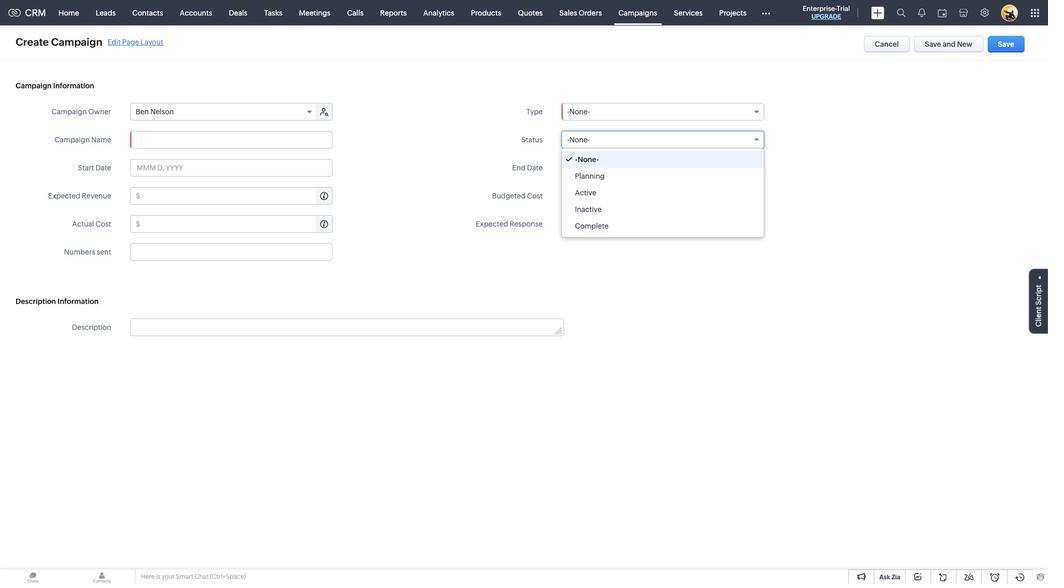 Task type: locate. For each thing, give the bounding box(es) containing it.
information up "campaign owner"
[[53, 82, 94, 90]]

0 vertical spatial $
[[136, 192, 140, 200]]

0 vertical spatial none-
[[570, 108, 590, 116]]

1 date from the left
[[96, 164, 111, 172]]

reports link
[[372, 0, 415, 25]]

end
[[512, 164, 526, 172]]

description for description
[[72, 323, 111, 332]]

cancel button
[[864, 36, 910, 53]]

deals link
[[221, 0, 256, 25]]

save and new button
[[914, 36, 984, 53]]

expected left revenue
[[48, 192, 80, 200]]

(ctrl+space)
[[210, 574, 246, 581]]

script
[[1035, 285, 1043, 305]]

2 vertical spatial none-
[[578, 155, 599, 164]]

expected response
[[476, 220, 543, 228]]

enterprise-trial upgrade
[[803, 5, 850, 20]]

sales orders
[[560, 9, 602, 17]]

- right type
[[567, 108, 570, 116]]

save left the and
[[925, 40, 941, 48]]

analytics link
[[415, 0, 463, 25]]

actual cost
[[72, 220, 111, 228]]

tasks link
[[256, 0, 291, 25]]

is
[[156, 574, 160, 581]]

save and new
[[925, 40, 973, 48]]

2 mmm d, yyyy text field from the left
[[562, 159, 764, 177]]

0 vertical spatial expected
[[48, 192, 80, 200]]

1 horizontal spatial cost
[[527, 192, 543, 200]]

- right status
[[567, 136, 570, 144]]

tasks
[[264, 9, 283, 17]]

1 vertical spatial description
[[72, 323, 111, 332]]

MMM D, YYYY text field
[[130, 159, 333, 177], [562, 159, 764, 177]]

meetings
[[299, 9, 331, 17]]

1 vertical spatial information
[[58, 297, 99, 306]]

$
[[136, 192, 140, 200], [136, 220, 140, 228]]

$ right revenue
[[136, 192, 140, 200]]

list box
[[562, 149, 764, 237]]

1 vertical spatial $
[[136, 220, 140, 228]]

mmm d, yyyy text field for start date
[[130, 159, 333, 177]]

home
[[59, 9, 79, 17]]

quotes
[[518, 9, 543, 17]]

1 horizontal spatial expected
[[476, 220, 508, 228]]

create menu image
[[872, 7, 885, 19]]

2 vertical spatial -
[[575, 155, 578, 164]]

information for campaign information
[[53, 82, 94, 90]]

save down the profile element at right
[[998, 40, 1015, 48]]

1 vertical spatial none-
[[570, 136, 590, 144]]

$ right the actual cost
[[136, 220, 140, 228]]

date right end at the top
[[527, 164, 543, 172]]

crm
[[25, 7, 46, 18]]

1 vertical spatial -none- field
[[562, 131, 764, 149]]

save
[[925, 40, 941, 48], [998, 40, 1015, 48]]

0 vertical spatial -none- field
[[562, 103, 764, 121]]

expected down the budgeted
[[476, 220, 508, 228]]

complete option
[[562, 218, 764, 235]]

ben nelson
[[136, 108, 174, 116]]

description for description information
[[16, 297, 56, 306]]

client script
[[1035, 285, 1043, 327]]

1 vertical spatial expected
[[476, 220, 508, 228]]

- for status
[[567, 136, 570, 144]]

Ben Nelson field
[[131, 103, 317, 120]]

new
[[957, 40, 973, 48]]

information down numbers
[[58, 297, 99, 306]]

save button
[[988, 36, 1025, 53]]

contacts
[[132, 9, 163, 17]]

2 vertical spatial -none-
[[575, 155, 599, 164]]

- inside option
[[575, 155, 578, 164]]

your
[[162, 574, 175, 581]]

expected
[[48, 192, 80, 200], [476, 220, 508, 228]]

campaign down create
[[16, 82, 52, 90]]

None text field
[[130, 131, 333, 149], [574, 188, 764, 204], [562, 215, 764, 233], [142, 216, 332, 232], [131, 319, 564, 336], [130, 131, 333, 149], [574, 188, 764, 204], [562, 215, 764, 233], [142, 216, 332, 232], [131, 319, 564, 336]]

campaign for campaign owner
[[51, 108, 87, 116]]

0 horizontal spatial date
[[96, 164, 111, 172]]

1 vertical spatial -
[[567, 136, 570, 144]]

0 vertical spatial information
[[53, 82, 94, 90]]

1 $ from the top
[[136, 192, 140, 200]]

0 vertical spatial cost
[[527, 192, 543, 200]]

campaign down campaign information
[[51, 108, 87, 116]]

mmm d, yyyy text field for end date
[[562, 159, 764, 177]]

campaign
[[51, 36, 102, 48], [16, 82, 52, 90], [51, 108, 87, 116], [54, 136, 90, 144]]

signals element
[[912, 0, 932, 25]]

planning
[[575, 172, 605, 180]]

expected revenue
[[48, 192, 111, 200]]

expected for expected response
[[476, 220, 508, 228]]

create
[[16, 36, 49, 48]]

1 mmm d, yyyy text field from the left
[[130, 159, 333, 177]]

1 vertical spatial cost
[[96, 220, 111, 228]]

0 vertical spatial -none-
[[567, 108, 590, 116]]

2 date from the left
[[527, 164, 543, 172]]

1 horizontal spatial save
[[998, 40, 1015, 48]]

meetings link
[[291, 0, 339, 25]]

services
[[674, 9, 703, 17]]

1 horizontal spatial description
[[72, 323, 111, 332]]

date
[[96, 164, 111, 172], [527, 164, 543, 172]]

nelson
[[150, 108, 174, 116]]

2 $ from the top
[[136, 220, 140, 228]]

actual
[[72, 220, 94, 228]]

campaign left name
[[54, 136, 90, 144]]

-none-
[[567, 108, 590, 116], [567, 136, 590, 144], [575, 155, 599, 164]]

numbers sent
[[64, 248, 111, 256]]

- up planning
[[575, 155, 578, 164]]

0 horizontal spatial cost
[[96, 220, 111, 228]]

here
[[141, 574, 155, 581]]

-none- inside option
[[575, 155, 599, 164]]

create menu element
[[865, 0, 891, 25]]

None text field
[[142, 188, 332, 204], [130, 243, 333, 261], [142, 188, 332, 204], [130, 243, 333, 261]]

campaigns
[[619, 9, 658, 17]]

1 horizontal spatial date
[[527, 164, 543, 172]]

1 horizontal spatial mmm d, yyyy text field
[[562, 159, 764, 177]]

date right start
[[96, 164, 111, 172]]

-
[[567, 108, 570, 116], [567, 136, 570, 144], [575, 155, 578, 164]]

planning option
[[562, 168, 764, 185]]

0 horizontal spatial expected
[[48, 192, 80, 200]]

1 vertical spatial -none-
[[567, 136, 590, 144]]

campaign for campaign name
[[54, 136, 90, 144]]

0 vertical spatial description
[[16, 297, 56, 306]]

start
[[78, 164, 94, 172]]

chat
[[195, 574, 209, 581]]

projects link
[[711, 0, 755, 25]]

home link
[[50, 0, 87, 25]]

smart
[[176, 574, 193, 581]]

calls
[[347, 9, 364, 17]]

1 -none- field from the top
[[562, 103, 764, 121]]

-None- field
[[562, 103, 764, 121], [562, 131, 764, 149]]

date for end date
[[527, 164, 543, 172]]

name
[[91, 136, 111, 144]]

campaign name
[[54, 136, 111, 144]]

0 horizontal spatial description
[[16, 297, 56, 306]]

cost
[[527, 192, 543, 200], [96, 220, 111, 228]]

projects
[[720, 9, 747, 17]]

0 horizontal spatial save
[[925, 40, 941, 48]]

enterprise-
[[803, 5, 837, 12]]

2 save from the left
[[998, 40, 1015, 48]]

reports
[[380, 9, 407, 17]]

trial
[[837, 5, 850, 12]]

1 save from the left
[[925, 40, 941, 48]]

2 -none- field from the top
[[562, 131, 764, 149]]

description
[[16, 297, 56, 306], [72, 323, 111, 332]]

0 vertical spatial -
[[567, 108, 570, 116]]

information
[[53, 82, 94, 90], [58, 297, 99, 306]]

client
[[1035, 307, 1043, 327]]

upgrade
[[812, 13, 841, 20]]

0 horizontal spatial mmm d, yyyy text field
[[130, 159, 333, 177]]

cost right actual
[[96, 220, 111, 228]]

cost right the budgeted
[[527, 192, 543, 200]]



Task type: describe. For each thing, give the bounding box(es) containing it.
sent
[[97, 248, 111, 256]]

search element
[[891, 0, 912, 25]]

ben
[[136, 108, 149, 116]]

campaign owner
[[51, 108, 111, 116]]

calls link
[[339, 0, 372, 25]]

here is your smart chat (ctrl+space)
[[141, 574, 246, 581]]

sales orders link
[[551, 0, 610, 25]]

accounts link
[[172, 0, 221, 25]]

cost for budgeted cost
[[527, 192, 543, 200]]

products
[[471, 9, 501, 17]]

campaign for campaign information
[[16, 82, 52, 90]]

Other Modules field
[[755, 4, 778, 21]]

signals image
[[918, 8, 926, 17]]

none- for type
[[570, 108, 590, 116]]

expected for expected revenue
[[48, 192, 80, 200]]

profile image
[[1002, 4, 1018, 21]]

- for type
[[567, 108, 570, 116]]

products link
[[463, 0, 510, 25]]

complete
[[575, 222, 609, 230]]

ask zia
[[880, 574, 901, 581]]

orders
[[579, 9, 602, 17]]

save for save
[[998, 40, 1015, 48]]

accounts
[[180, 9, 212, 17]]

type
[[527, 108, 543, 116]]

profile element
[[995, 0, 1024, 25]]

quotes link
[[510, 0, 551, 25]]

page
[[122, 38, 139, 46]]

chats image
[[0, 570, 66, 585]]

ask
[[880, 574, 890, 581]]

cancel
[[875, 40, 899, 48]]

edit page layout link
[[108, 38, 163, 46]]

and
[[943, 40, 956, 48]]

date for start date
[[96, 164, 111, 172]]

end date
[[512, 164, 543, 172]]

status
[[522, 136, 543, 144]]

edit
[[108, 38, 121, 46]]

deals
[[229, 9, 248, 17]]

inactive option
[[562, 201, 764, 218]]

budgeted cost
[[492, 192, 543, 200]]

-none- for type
[[567, 108, 590, 116]]

$ for revenue
[[136, 192, 140, 200]]

leads
[[96, 9, 116, 17]]

response
[[510, 220, 543, 228]]

start date
[[78, 164, 111, 172]]

services link
[[666, 0, 711, 25]]

layout
[[141, 38, 163, 46]]

-none- for status
[[567, 136, 590, 144]]

none- for status
[[570, 136, 590, 144]]

owner
[[88, 108, 111, 116]]

revenue
[[82, 192, 111, 200]]

-none- field for type
[[562, 103, 764, 121]]

budgeted
[[492, 192, 526, 200]]

leads link
[[87, 0, 124, 25]]

create campaign edit page layout
[[16, 36, 163, 48]]

contacts link
[[124, 0, 172, 25]]

numbers
[[64, 248, 95, 256]]

inactive
[[575, 205, 602, 214]]

-none- option
[[562, 151, 764, 168]]

$ for cost
[[136, 220, 140, 228]]

list box containing -none-
[[562, 149, 764, 237]]

cost for actual cost
[[96, 220, 111, 228]]

crm link
[[8, 7, 46, 18]]

none- inside option
[[578, 155, 599, 164]]

search image
[[897, 8, 906, 17]]

information for description information
[[58, 297, 99, 306]]

analytics
[[423, 9, 454, 17]]

description information
[[16, 297, 99, 306]]

campaigns link
[[610, 0, 666, 25]]

active
[[575, 189, 597, 197]]

sales
[[560, 9, 577, 17]]

contacts image
[[69, 570, 135, 585]]

campaign down home
[[51, 36, 102, 48]]

zia
[[892, 574, 901, 581]]

calendar image
[[938, 9, 947, 17]]

-none- field for status
[[562, 131, 764, 149]]

active option
[[562, 185, 764, 201]]

campaign information
[[16, 82, 94, 90]]

save for save and new
[[925, 40, 941, 48]]



Task type: vqa. For each thing, say whether or not it's contained in the screenshot.
logo at the left of the page
no



